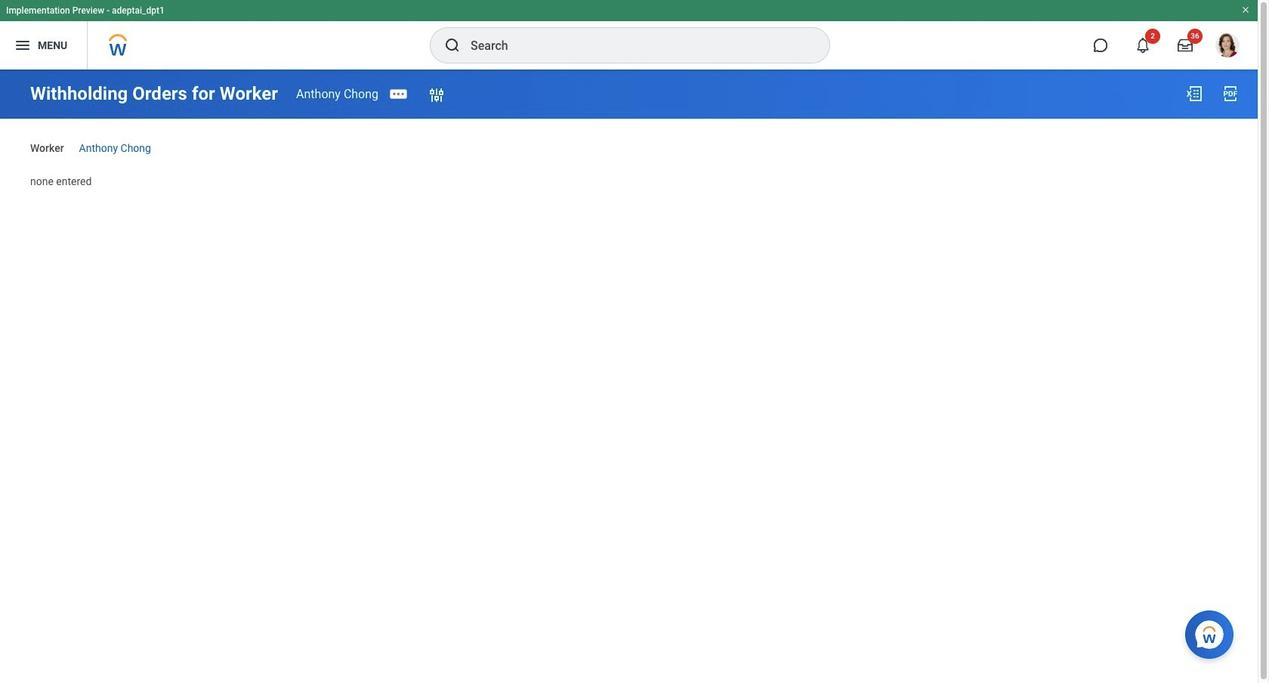 Task type: vqa. For each thing, say whether or not it's contained in the screenshot.
the topmost 'Your'
no



Task type: locate. For each thing, give the bounding box(es) containing it.
export to excel image
[[1186, 85, 1204, 103]]

banner
[[0, 0, 1258, 70]]

main content
[[0, 70, 1258, 202]]

change selection image
[[428, 87, 446, 105]]

justify image
[[14, 36, 32, 54]]

view printable version (pdf) image
[[1222, 85, 1240, 103]]

Search Workday  search field
[[471, 29, 799, 62]]



Task type: describe. For each thing, give the bounding box(es) containing it.
close environment banner image
[[1242, 5, 1251, 14]]

search image
[[444, 36, 462, 54]]

inbox large image
[[1178, 38, 1193, 53]]

profile logan mcneil image
[[1216, 33, 1240, 61]]

notifications large image
[[1136, 38, 1151, 53]]



